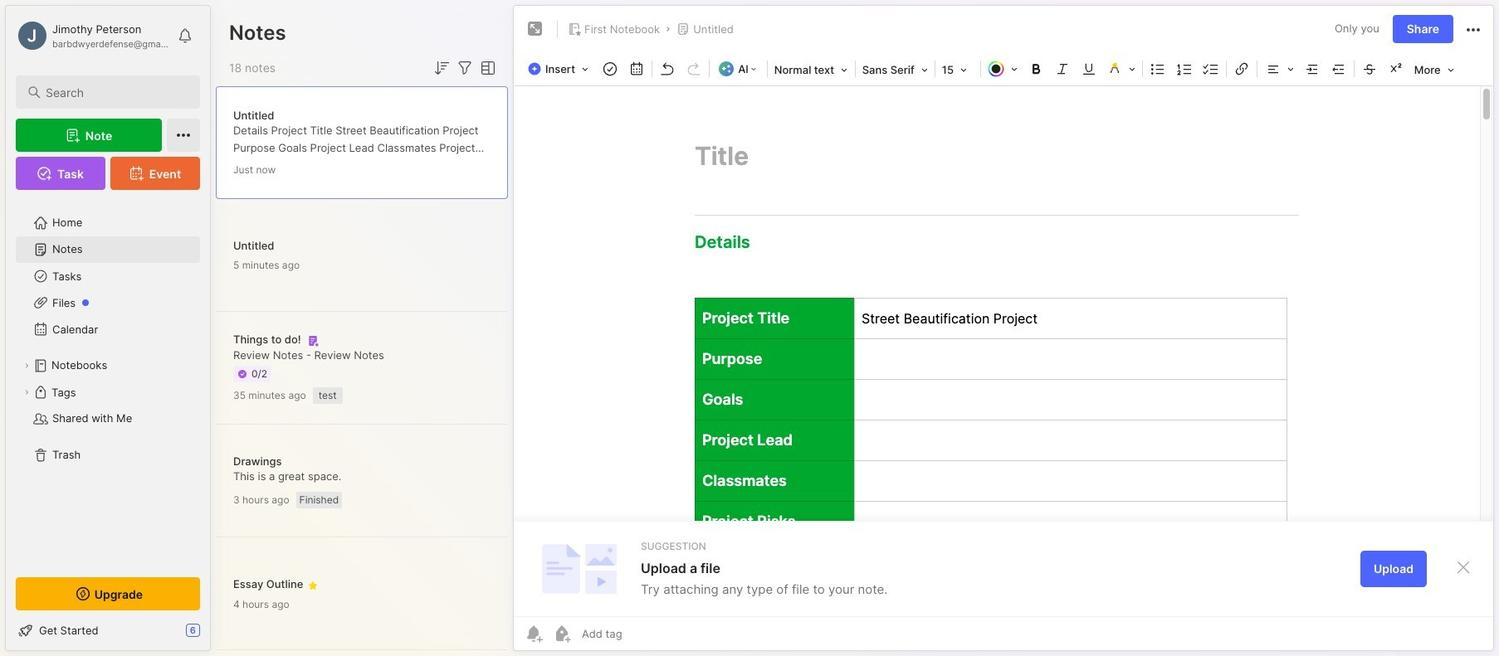 Task type: locate. For each thing, give the bounding box(es) containing it.
Sort options field
[[432, 58, 452, 78]]

outdent image
[[1327, 57, 1350, 81]]

add filters image
[[455, 58, 475, 78]]

Highlight field
[[1102, 57, 1140, 81]]

Search text field
[[46, 85, 185, 100]]

strikethrough image
[[1358, 57, 1381, 81]]

Font color field
[[983, 57, 1023, 81]]

Heading level field
[[769, 58, 853, 81]]

None search field
[[46, 82, 185, 102]]

add tag image
[[552, 624, 572, 644]]

underline image
[[1077, 57, 1101, 81]]

click to collapse image
[[210, 626, 222, 646]]

Add tag field
[[580, 627, 706, 642]]

expand tags image
[[22, 388, 32, 398]]

insert link image
[[1230, 57, 1253, 81]]

View options field
[[475, 58, 498, 78]]

undo image
[[656, 57, 679, 81]]

task image
[[599, 57, 622, 81]]

tree
[[6, 200, 210, 563]]

checklist image
[[1199, 57, 1223, 81]]

Insert field
[[524, 57, 597, 81]]

Help and Learning task checklist field
[[6, 618, 210, 644]]



Task type: describe. For each thing, give the bounding box(es) containing it.
Add filters field
[[455, 58, 475, 78]]

bulleted list image
[[1146, 57, 1169, 81]]

expand note image
[[525, 19, 545, 39]]

Note Editor text field
[[514, 86, 1493, 522]]

bold image
[[1024, 57, 1047, 81]]

add a reminder image
[[524, 624, 544, 644]]

calendar event image
[[625, 57, 648, 81]]

More field
[[1409, 58, 1459, 81]]

Alignment field
[[1259, 57, 1299, 81]]

superscript image
[[1384, 57, 1408, 81]]

more actions image
[[1464, 20, 1483, 40]]

italic image
[[1051, 57, 1074, 81]]

Font family field
[[857, 58, 933, 81]]

indent image
[[1301, 57, 1324, 81]]

Account field
[[16, 19, 169, 52]]

none search field inside main element
[[46, 82, 185, 102]]

expand notebooks image
[[22, 361, 32, 371]]

main element
[[0, 0, 216, 657]]

More actions field
[[1464, 18, 1483, 40]]

tree inside main element
[[6, 200, 210, 563]]

numbered list image
[[1173, 57, 1196, 81]]

note window element
[[513, 5, 1494, 656]]

Font size field
[[937, 58, 979, 81]]



Task type: vqa. For each thing, say whether or not it's contained in the screenshot.
THE SORT OPTIONS field
yes



